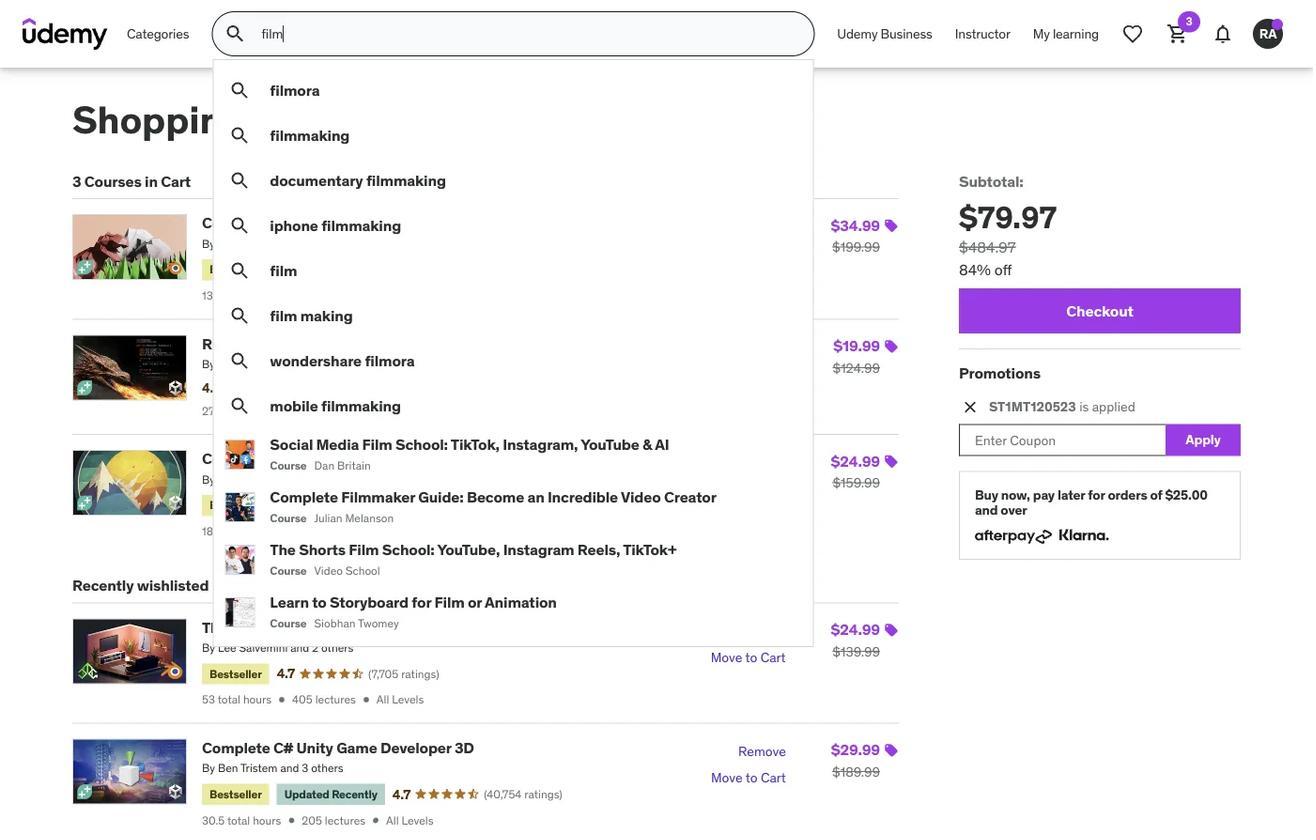 Task type: locate. For each thing, give the bounding box(es) containing it.
video
[[621, 487, 661, 507], [314, 563, 343, 578]]

school: inside the social media film school: tiktok, instagram, youtube & ai course dan britain
[[395, 435, 448, 454]]

to inside button
[[745, 649, 757, 666]]

1 horizontal spatial 2
[[312, 641, 318, 655]]

xxsmall image
[[283, 404, 296, 418], [366, 404, 379, 418], [283, 525, 296, 538], [275, 693, 288, 706], [360, 693, 373, 706], [369, 814, 382, 827]]

1 updated recently from the top
[[284, 262, 377, 277]]

for
[[529, 213, 548, 233], [736, 481, 752, 497], [1088, 486, 1105, 503], [412, 593, 431, 612]]

gamedev.tv inside complete c# unity game developer 2d by gamedev.tv team
[[218, 472, 278, 487]]

c# inside complete c# unity game developer 2d by gamedev.tv team
[[273, 449, 293, 468]]

instructor link
[[944, 11, 1022, 56]]

medium image
[[229, 124, 251, 147], [229, 215, 251, 237], [229, 305, 251, 327], [229, 395, 251, 417]]

updated recently for creator:
[[284, 262, 377, 277]]

film for film
[[270, 261, 297, 280]]

the inside the shorts film school: youtube, instagram reels, tiktok+ course video school
[[270, 540, 296, 559]]

and up xxsmall image
[[280, 761, 299, 776]]

2 ben from the top
[[218, 761, 238, 776]]

film left the or
[[434, 593, 465, 612]]

creator: inside complete blender creator: learn 3d modelling for beginners by gamedev.tv team and 2 others
[[331, 213, 388, 233]]

apply button
[[1166, 424, 1241, 456]]

unity inside the rpg core combat creator: learn intermediate unity c# coding by ben tristem and 2 others 4.8
[[527, 334, 563, 353]]

all levels down 101,739 ratings element
[[382, 524, 429, 539]]

filmmaking for mobile filmmaking
[[321, 396, 401, 415]]

2 vertical spatial 4.7
[[392, 785, 411, 802]]

over
[[1001, 502, 1027, 519]]

and inside complete blender creator: learn 3d modelling for beginners by gamedev.tv team and 2 others
[[311, 237, 329, 251]]

coupon icon image for the blender 2.8 encyclopedia
[[884, 623, 899, 638]]

2 vertical spatial learn
[[270, 593, 309, 612]]

others down complete c# unity game developer 3d link
[[311, 761, 343, 776]]

coupon icon image right the $29.99 at the right of page
[[884, 743, 899, 758]]

1 ben from the top
[[218, 357, 238, 372]]

3 course from the top
[[270, 563, 307, 578]]

udemy business
[[837, 25, 932, 42]]

4 bestseller from the top
[[209, 787, 262, 801]]

to inside "learn to storyboard for film or animation course siobhan twomey"
[[312, 593, 327, 612]]

ratings) inside 40,754 ratings element
[[524, 787, 562, 801]]

1 tristem from the top
[[240, 357, 278, 372]]

by down rpg
[[202, 357, 215, 372]]

by inside complete c# unity game developer 2d by gamedev.tv team
[[202, 472, 215, 487]]

lectures for complete c# unity game developer 3d
[[325, 813, 365, 827]]

course inside "learn to storyboard for film or animation course siobhan twomey"
[[270, 616, 307, 630]]

1 vertical spatial all
[[376, 692, 389, 707]]

developer down 7,705 ratings 'element'
[[380, 738, 451, 757]]

1 vertical spatial game
[[336, 738, 377, 757]]

(40,754 ratings)
[[484, 787, 562, 801]]

$19.99 $124.99
[[833, 336, 880, 376]]

2 vertical spatial levels
[[401, 813, 433, 827]]

and left over
[[975, 502, 998, 519]]

to
[[725, 507, 737, 524], [312, 593, 327, 612], [745, 649, 757, 666], [746, 769, 757, 786]]

for right later
[[1088, 486, 1105, 503]]

updated recently up 205 lectures
[[284, 787, 377, 801]]

blender inside the blender 2.8 encyclopedia by lee salvemini and 2 others
[[231, 617, 286, 637]]

checkout button
[[959, 289, 1241, 334]]

2 game from the top
[[336, 738, 377, 757]]

0 vertical spatial 2
[[332, 237, 339, 251]]

media
[[316, 435, 359, 454]]

0 vertical spatial filmora
[[270, 80, 320, 99]]

ratings) right (7,705
[[401, 667, 439, 681]]

0 vertical spatial video
[[621, 487, 661, 507]]

tristem up the 30.5 total hours
[[240, 761, 278, 776]]

all down (7,705
[[376, 692, 389, 707]]

0 vertical spatial 4.7
[[277, 497, 295, 514]]

40,754 ratings element
[[484, 786, 562, 802]]

developer inside the complete c# unity game developer 3d by ben tristem and 3 others
[[380, 738, 451, 757]]

medium image for documentary filmmaking
[[229, 169, 251, 192]]

and down iphone filmmaking
[[311, 237, 329, 251]]

0 vertical spatial ben
[[218, 357, 238, 372]]

team inside complete c# unity game developer 2d by gamedev.tv team
[[281, 472, 308, 487]]

move inside 'remove move to cart'
[[711, 769, 743, 786]]

recently for blender
[[332, 262, 377, 277]]

gamedev.tv inside complete blender creator: learn 3d modelling for beginners by gamedev.tv team and 2 others
[[218, 237, 278, 251]]

video down shorts
[[314, 563, 343, 578]]

encyclopedia
[[314, 617, 408, 637]]

an
[[527, 487, 544, 507]]

complete down 53 total hours
[[202, 738, 270, 757]]

by up 18.5
[[202, 472, 215, 487]]

3 courses in cart
[[72, 172, 191, 191]]

team down 'iphone'
[[281, 237, 308, 251]]

3 medium image from the top
[[229, 305, 251, 327]]

total right 18.5
[[225, 524, 248, 539]]

1 vertical spatial developer
[[380, 738, 451, 757]]

2 by from the top
[[202, 357, 215, 372]]

2 $24.99 from the top
[[831, 620, 880, 639]]

course left julian
[[270, 510, 307, 525]]

0 vertical spatial developer
[[380, 449, 451, 468]]

blender inside complete blender creator: learn 3d modelling for beginners by gamedev.tv team and 2 others
[[273, 213, 328, 233]]

school: inside the shorts film school: youtube, instagram reels, tiktok+ course video school
[[382, 540, 435, 559]]

bestseller for complete blender creator: learn 3d modelling for beginners
[[209, 262, 262, 277]]

intermediate up "mobile filmmaking" link
[[433, 334, 523, 353]]

1 vertical spatial recently
[[72, 576, 134, 595]]

2 vertical spatial recently
[[332, 787, 377, 801]]

blender down documentary
[[273, 213, 328, 233]]

film inside "learn to storyboard for film or animation course siobhan twomey"
[[434, 593, 465, 612]]

0 vertical spatial ratings)
[[412, 498, 450, 513]]

medium image for mobile filmmaking
[[229, 395, 251, 417]]

bestseller up 18.5 total hours
[[209, 498, 262, 512]]

0 vertical spatial gamedev.tv
[[218, 237, 278, 251]]

2 vertical spatial unity
[[296, 738, 333, 757]]

medium image for film making
[[229, 305, 251, 327]]

by
[[202, 237, 215, 251], [202, 357, 215, 372], [202, 472, 215, 487], [202, 641, 215, 655], [202, 761, 215, 776]]

1 vertical spatial school:
[[382, 540, 435, 559]]

subtotal: $79.97 $484.97 84% off
[[959, 172, 1057, 279]]

(7,705 ratings)
[[368, 667, 439, 681]]

recently
[[332, 262, 377, 277], [72, 576, 134, 595], [332, 787, 377, 801]]

save for later move to wishlist
[[690, 481, 786, 524]]

0 vertical spatial move
[[690, 507, 722, 524]]

0 vertical spatial unity
[[527, 334, 563, 353]]

complete blender creator: learn 3d modelling for beginners by gamedev.tv team and 2 others
[[202, 213, 623, 251]]

the up lee
[[202, 617, 228, 637]]

gamedev.tv up 18.5 total hours
[[218, 472, 278, 487]]

wondershare
[[270, 351, 362, 370]]

learn inside the rpg core combat creator: learn intermediate unity c# coding by ben tristem and 2 others 4.8
[[391, 334, 430, 353]]

coupon icon image right $24.99 $139.99
[[884, 623, 899, 638]]

0 vertical spatial the
[[270, 540, 296, 559]]

0 vertical spatial updated
[[284, 262, 329, 277]]

coupon icon image right $24.99 $159.99
[[884, 454, 899, 469]]

xxsmall image left '405'
[[275, 693, 288, 706]]

1 $24.99 from the top
[[831, 451, 880, 471]]

2 medium image from the top
[[229, 215, 251, 237]]

cart up documentary
[[254, 96, 330, 144]]

3 left "notifications" image
[[1186, 14, 1192, 29]]

all down (101,739
[[382, 524, 394, 539]]

hours left xxsmall image
[[253, 813, 281, 827]]

updated
[[284, 262, 329, 277], [284, 787, 329, 801]]

1 vertical spatial ben
[[218, 761, 238, 776]]

1 horizontal spatial the
[[270, 540, 296, 559]]

complete for complete c# unity game developer 2d
[[202, 449, 270, 468]]

1 vertical spatial filmora
[[365, 351, 415, 370]]

film inside the social media film school: tiktok, instagram, youtube & ai course dan britain
[[362, 435, 392, 454]]

remove button
[[738, 739, 786, 765]]

0 horizontal spatial 3
[[72, 172, 81, 191]]

3 for 3 courses in cart
[[72, 172, 81, 191]]

course
[[270, 458, 307, 472], [270, 510, 307, 525], [270, 563, 307, 578], [270, 616, 307, 630]]

bestseller for the blender 2.8 encyclopedia
[[209, 666, 262, 681]]

complete up 13 total hours
[[202, 213, 270, 233]]

learn inside "learn to storyboard for film or animation course siobhan twomey"
[[270, 593, 309, 612]]

3 by from the top
[[202, 472, 215, 487]]

filmora up the mobile filmmaking
[[365, 351, 415, 370]]

1 vertical spatial updated
[[284, 787, 329, 801]]

1 vertical spatial 2
[[302, 357, 308, 372]]

1 vertical spatial creator:
[[331, 334, 388, 353]]

1 horizontal spatial filmora
[[365, 351, 415, 370]]

the blender 2.8 encyclopedia by lee salvemini and 2 others
[[202, 617, 408, 655]]

hours left 140
[[251, 524, 279, 539]]

filmmaking inside 'link'
[[321, 215, 401, 235]]

4 medium image from the top
[[229, 350, 251, 372]]

blender for creator:
[[273, 213, 328, 233]]

unity for complete c# unity game developer 2d
[[296, 449, 333, 468]]

2 vertical spatial all levels
[[386, 813, 433, 827]]

1 vertical spatial c#
[[273, 449, 293, 468]]

140
[[300, 524, 318, 539]]

2 horizontal spatial 2
[[332, 237, 339, 251]]

tristem
[[240, 357, 278, 372], [240, 761, 278, 776]]

ben up the 30.5 total hours
[[218, 761, 238, 776]]

the inside the blender 2.8 encyclopedia by lee salvemini and 2 others
[[202, 617, 228, 637]]

0 vertical spatial game
[[336, 449, 377, 468]]

levels down 7,705 ratings 'element'
[[392, 692, 424, 707]]

1 film from the top
[[270, 261, 297, 280]]

creator: down documentary filmmaking
[[331, 213, 388, 233]]

xxsmall image left 190
[[283, 404, 296, 418]]

$24.99 up $139.99
[[831, 620, 880, 639]]

all levels right 205 lectures
[[386, 813, 433, 827]]

medium image inside "mobile filmmaking" link
[[229, 395, 251, 417]]

2 horizontal spatial 3
[[1186, 14, 1192, 29]]

1 vertical spatial gamedev.tv
[[218, 472, 278, 487]]

total right 53
[[218, 692, 240, 707]]

1 vertical spatial film
[[270, 306, 297, 325]]

later
[[755, 481, 786, 497]]

cart
[[254, 96, 330, 144], [161, 172, 191, 191], [760, 649, 786, 666], [761, 769, 786, 786]]

unity inside complete c# unity game developer 2d by gamedev.tv team
[[296, 449, 333, 468]]

0 vertical spatial team
[[281, 237, 308, 251]]

developer for 3d
[[380, 738, 451, 757]]

4 coupon icon image from the top
[[884, 623, 899, 638]]

0 vertical spatial all
[[382, 524, 394, 539]]

0 vertical spatial 3d
[[433, 213, 453, 233]]

0 vertical spatial updated recently
[[284, 262, 377, 277]]

$34.99 $199.99
[[831, 216, 880, 256]]

medium image inside wondershare filmora link
[[229, 350, 251, 372]]

recently left wishlisted
[[72, 576, 134, 595]]

notifications image
[[1212, 23, 1234, 45]]

30.5
[[202, 813, 225, 827]]

1 creator: from the top
[[331, 213, 388, 233]]

for right storyboard
[[412, 593, 431, 612]]

game inside the complete c# unity game developer 3d by ben tristem and 3 others
[[336, 738, 377, 757]]

complete c# unity game developer 2d link
[[202, 449, 474, 468]]

5 coupon icon image from the top
[[884, 743, 899, 758]]

course inside the social media film school: tiktok, instagram, youtube & ai course dan britain
[[270, 458, 307, 472]]

apply
[[1186, 431, 1221, 448]]

0 vertical spatial creator:
[[331, 213, 388, 233]]

c# down '405'
[[273, 738, 293, 757]]

0 vertical spatial blender
[[273, 213, 328, 233]]

2
[[332, 237, 339, 251], [302, 357, 308, 372], [312, 641, 318, 655]]

filmmaking inside "link"
[[270, 125, 350, 145]]

1 vertical spatial $24.99
[[831, 620, 880, 639]]

lee
[[218, 641, 236, 655]]

1 vertical spatial video
[[314, 563, 343, 578]]

film inside film link
[[270, 261, 297, 280]]

for inside save for later move to wishlist
[[736, 481, 752, 497]]

team left dan
[[281, 472, 308, 487]]

all levels down 7,705 ratings 'element'
[[376, 692, 424, 707]]

0 vertical spatial film
[[362, 435, 392, 454]]

lectures up shorts
[[321, 524, 361, 539]]

1 vertical spatial levels
[[392, 692, 424, 707]]

3 coupon icon image from the top
[[884, 454, 899, 469]]

1 horizontal spatial 3
[[302, 761, 308, 776]]

hours
[[241, 288, 269, 303], [251, 404, 279, 418], [251, 524, 279, 539], [243, 692, 272, 707], [253, 813, 281, 827]]

film up school
[[349, 540, 379, 559]]

2 developer from the top
[[380, 738, 451, 757]]

film making
[[270, 306, 353, 325]]

0 vertical spatial tristem
[[240, 357, 278, 372]]

1 by from the top
[[202, 237, 215, 251]]

hours for the blender 2.8 encyclopedia
[[243, 692, 272, 707]]

lectures right '405'
[[315, 692, 356, 707]]

later
[[1057, 486, 1085, 503]]

shopping cart
[[72, 96, 330, 144]]

course down social
[[270, 458, 307, 472]]

total for complete c# unity game developer 2d
[[225, 524, 248, 539]]

2 creator: from the top
[[331, 334, 388, 353]]

lectures for the blender 2.8 encyclopedia
[[315, 692, 356, 707]]

tiktok,
[[451, 435, 500, 454]]

developer inside complete c# unity game developer 2d by gamedev.tv team
[[380, 449, 451, 468]]

0 vertical spatial $24.99
[[831, 451, 880, 471]]

2 down "the blender 2.8 encyclopedia" link
[[312, 641, 318, 655]]

84%
[[959, 260, 991, 279]]

2 down combat
[[302, 357, 308, 372]]

complete inside complete blender creator: learn 3d modelling for beginners by gamedev.tv team and 2 others
[[202, 213, 270, 233]]

2 coupon icon image from the top
[[884, 339, 899, 354]]

the for shorts
[[270, 540, 296, 559]]

2 updated recently from the top
[[284, 787, 377, 801]]

developer
[[380, 449, 451, 468], [380, 738, 451, 757]]

complete inside the complete c# unity game developer 3d by ben tristem and 3 others
[[202, 738, 270, 757]]

medium image up 13 total hours
[[229, 260, 251, 282]]

1 vertical spatial unity
[[296, 449, 333, 468]]

coding
[[590, 334, 640, 353]]

film inside the shorts film school: youtube, instagram reels, tiktok+ course video school
[[349, 540, 379, 559]]

1 vertical spatial 4.7
[[277, 665, 295, 682]]

2 vertical spatial 2
[[312, 641, 318, 655]]

medium image inside the filmmaking "link"
[[229, 124, 251, 147]]

total right 13
[[215, 288, 238, 303]]

1 horizontal spatial 3d
[[454, 738, 474, 757]]

1 vertical spatial 3
[[72, 172, 81, 191]]

0 vertical spatial c#
[[567, 334, 587, 353]]

3 medium image from the top
[[229, 260, 251, 282]]

1 vertical spatial ratings)
[[401, 667, 439, 681]]

updated for blender
[[284, 262, 329, 277]]

lectures right 205 on the bottom left of the page
[[325, 813, 365, 827]]

making
[[300, 306, 353, 325]]

coupon icon image right "$19.99"
[[884, 339, 899, 354]]

ben inside the complete c# unity game developer 3d by ben tristem and 3 others
[[218, 761, 238, 776]]

$189.99
[[832, 763, 880, 780]]

by inside the blender 2.8 encyclopedia by lee salvemini and 2 others
[[202, 641, 215, 655]]

gamedev.tv
[[218, 237, 278, 251], [218, 472, 278, 487]]

ben down rpg
[[218, 357, 238, 372]]

2 film from the top
[[270, 306, 297, 325]]

learn
[[391, 213, 430, 233], [391, 334, 430, 353], [270, 593, 309, 612]]

ratings)
[[412, 498, 450, 513], [401, 667, 439, 681], [524, 787, 562, 801]]

0 vertical spatial film
[[270, 261, 297, 280]]

Enter Coupon text field
[[959, 424, 1166, 456]]

medium image up 27.5 total hours
[[229, 350, 251, 372]]

1 vertical spatial blender
[[231, 617, 286, 637]]

1 vertical spatial updated recently
[[284, 787, 377, 801]]

move
[[690, 507, 722, 524], [711, 649, 742, 666], [711, 769, 743, 786]]

lectures right 190
[[321, 404, 362, 418]]

complete c# unity game developer 2d by gamedev.tv team
[[202, 449, 474, 487]]

ratings) right (40,754 at the left bottom
[[524, 787, 562, 801]]

1 developer from the top
[[380, 449, 451, 468]]

coupon icon image
[[884, 219, 899, 234], [884, 339, 899, 354], [884, 454, 899, 469], [884, 623, 899, 638], [884, 743, 899, 758]]

mobile filmmaking
[[270, 396, 401, 415]]

school: for youtube,
[[382, 540, 435, 559]]

game inside complete c# unity game developer 2d by gamedev.tv team
[[336, 449, 377, 468]]

$24.99 up $159.99
[[831, 451, 880, 471]]

guide:
[[418, 487, 464, 507]]

1 medium image from the top
[[229, 124, 251, 147]]

categories
[[127, 25, 189, 42]]

c# inside the complete c# unity game developer 3d by ben tristem and 3 others
[[273, 738, 293, 757]]

medium image inside film link
[[229, 260, 251, 282]]

others inside the complete c# unity game developer 3d by ben tristem and 3 others
[[311, 761, 343, 776]]

updated up 205 on the bottom left of the page
[[284, 787, 329, 801]]

1 vertical spatial 3d
[[454, 738, 474, 757]]

bestseller
[[209, 262, 262, 277], [209, 498, 262, 512], [209, 666, 262, 681], [209, 787, 262, 801]]

learn inside complete blender creator: learn 3d modelling for beginners by gamedev.tv team and 2 others
[[391, 213, 430, 233]]

3 inside the complete c# unity game developer 3d by ben tristem and 3 others
[[302, 761, 308, 776]]

2 vertical spatial 3
[[302, 761, 308, 776]]

ratings) inside 7,705 ratings 'element'
[[401, 667, 439, 681]]

storyboard
[[330, 593, 408, 612]]

c#
[[567, 334, 587, 353], [273, 449, 293, 468], [273, 738, 293, 757]]

(7,705
[[368, 667, 398, 681]]

0 horizontal spatial 3d
[[433, 213, 453, 233]]

1 game from the top
[[336, 449, 377, 468]]

$24.99 for complete c# unity game developer 2d
[[831, 451, 880, 471]]

1 horizontal spatial video
[[621, 487, 661, 507]]

0 horizontal spatial video
[[314, 563, 343, 578]]

1 vertical spatial team
[[281, 472, 308, 487]]

5 by from the top
[[202, 761, 215, 776]]

filmmaking
[[270, 125, 350, 145], [366, 170, 446, 190], [321, 215, 401, 235], [321, 396, 401, 415]]

2 medium image from the top
[[229, 169, 251, 192]]

0 vertical spatial move to cart button
[[711, 645, 786, 671]]

1 vertical spatial tristem
[[240, 761, 278, 776]]

udemy
[[837, 25, 878, 42]]

2 vertical spatial ratings)
[[524, 787, 562, 801]]

1 vertical spatial film
[[349, 540, 379, 559]]

film inside the film making link
[[270, 306, 297, 325]]

and down combat
[[280, 357, 299, 372]]

0 horizontal spatial the
[[202, 617, 228, 637]]

c# inside the rpg core combat creator: learn intermediate unity c# coding by ben tristem and 2 others 4.8
[[567, 334, 587, 353]]

4.7 up '405'
[[277, 665, 295, 682]]

levels
[[397, 524, 429, 539], [392, 692, 424, 707], [401, 813, 433, 827]]

school: left 2d
[[395, 435, 448, 454]]

0 vertical spatial school:
[[395, 435, 448, 454]]

2 tristem from the top
[[240, 761, 278, 776]]

2 move to cart button from the top
[[711, 765, 786, 791]]

ratings) for complete c# unity game developer 3d
[[524, 787, 562, 801]]

medium image inside documentary filmmaking link
[[229, 169, 251, 192]]

medium image inside filmora link
[[229, 79, 251, 102]]

learning
[[1053, 25, 1099, 42]]

film for film making
[[270, 306, 297, 325]]

recently up 205 lectures
[[332, 787, 377, 801]]

film
[[362, 435, 392, 454], [349, 540, 379, 559], [434, 593, 465, 612]]

2 vertical spatial move
[[711, 769, 743, 786]]

all right 205 lectures
[[386, 813, 399, 827]]

for right "modelling"
[[529, 213, 548, 233]]

complete down 27.5 total hours
[[202, 449, 270, 468]]

intermediate down the rpg core combat creator: learn intermediate unity c# coding by ben tristem and 2 others 4.8
[[383, 404, 447, 418]]

complete for complete blender creator: learn 3d modelling for beginners
[[202, 213, 270, 233]]

c# left coding
[[567, 334, 587, 353]]

2 vertical spatial film
[[434, 593, 465, 612]]

ratings) right (101,739
[[412, 498, 450, 513]]

remove
[[738, 743, 786, 760]]

0 vertical spatial recently
[[332, 262, 377, 277]]

courses
[[84, 172, 142, 191]]

developer for 2d
[[380, 449, 451, 468]]

dan
[[314, 458, 334, 473]]

1 team from the top
[[281, 237, 308, 251]]

2 updated from the top
[[284, 787, 329, 801]]

1 vertical spatial all levels
[[376, 692, 424, 707]]

unity inside the complete c# unity game developer 3d by ben tristem and 3 others
[[296, 738, 333, 757]]

2 bestseller from the top
[[209, 498, 262, 512]]

and down 2.8
[[290, 641, 309, 655]]

medium image inside the film making link
[[229, 305, 251, 327]]

0 vertical spatial 3
[[1186, 14, 1192, 29]]

course up salvemini
[[270, 616, 307, 630]]

2 team from the top
[[281, 472, 308, 487]]

complete inside complete c# unity game developer 2d by gamedev.tv team
[[202, 449, 270, 468]]

1 medium image from the top
[[229, 79, 251, 102]]

iphone filmmaking
[[270, 215, 401, 235]]

afterpay image
[[975, 530, 1052, 544]]

2 course from the top
[[270, 510, 307, 525]]

creator: down making
[[331, 334, 388, 353]]

xxsmall image down (7,705
[[360, 693, 373, 706]]

by inside the rpg core combat creator: learn intermediate unity c# coding by ben tristem and 2 others 4.8
[[202, 357, 215, 372]]

1 bestseller from the top
[[209, 262, 262, 277]]

$139.99
[[832, 643, 880, 660]]

others down combat
[[311, 357, 343, 372]]

4 medium image from the top
[[229, 395, 251, 417]]

all levels
[[382, 524, 429, 539], [376, 692, 424, 707], [386, 813, 433, 827]]

filmmaking up complete blender creator: learn 3d modelling for beginners link
[[366, 170, 446, 190]]

1 updated from the top
[[284, 262, 329, 277]]

2 down iphone filmmaking
[[332, 237, 339, 251]]

tristem inside the complete c# unity game developer 3d by ben tristem and 3 others
[[240, 761, 278, 776]]

1 vertical spatial learn
[[391, 334, 430, 353]]

2 vertical spatial all
[[386, 813, 399, 827]]

13 total hours
[[202, 288, 269, 303]]

0 vertical spatial intermediate
[[433, 334, 523, 353]]

blender up salvemini
[[231, 617, 286, 637]]

tiktok+
[[623, 540, 677, 559]]

2 gamedev.tv from the top
[[218, 472, 278, 487]]

140 lectures
[[300, 524, 361, 539]]

filmmaking up documentary
[[270, 125, 350, 145]]

53 total hours
[[202, 692, 272, 707]]

cart down remove button
[[761, 769, 786, 786]]

1 vertical spatial move
[[711, 649, 742, 666]]

by up 30.5 at bottom left
[[202, 761, 215, 776]]

rpg core combat creator: learn intermediate unity c# coding link
[[202, 334, 640, 353]]

$24.99 $139.99
[[831, 620, 880, 660]]

ratings) inside 101,739 ratings element
[[412, 498, 450, 513]]

complete inside complete filmmaker guide: become an incredible video creator course julian melanson
[[270, 487, 338, 507]]

(101,739 ratings)
[[368, 498, 450, 513]]

0 vertical spatial all levels
[[382, 524, 429, 539]]

game right dan
[[336, 449, 377, 468]]

1 course from the top
[[270, 458, 307, 472]]

3 bestseller from the top
[[209, 666, 262, 681]]

medium image down shopping cart
[[229, 169, 251, 192]]

complete up julian
[[270, 487, 338, 507]]

film up combat
[[270, 306, 297, 325]]

0 vertical spatial learn
[[391, 213, 430, 233]]

by left lee
[[202, 641, 215, 655]]

total for complete c# unity game developer 3d
[[227, 813, 250, 827]]

2 vertical spatial c#
[[273, 738, 293, 757]]

1 vertical spatial the
[[202, 617, 228, 637]]

27.5
[[202, 404, 223, 418]]

gamedev.tv down 'iphone'
[[218, 237, 278, 251]]

4 by from the top
[[202, 641, 215, 655]]

save for later button
[[704, 476, 786, 502]]

medium image inside iphone filmmaking 'link'
[[229, 215, 251, 237]]

wondershare filmora link
[[225, 338, 805, 383]]

medium image
[[229, 79, 251, 102], [229, 169, 251, 192], [229, 260, 251, 282], [229, 350, 251, 372]]

game for 2d
[[336, 449, 377, 468]]

levels right 205 lectures
[[401, 813, 433, 827]]

1 vertical spatial move to cart button
[[711, 765, 786, 791]]

0 horizontal spatial 2
[[302, 357, 308, 372]]

filmmaking up media
[[321, 396, 401, 415]]

4.7 for complete c# unity game developer 3d
[[392, 785, 411, 802]]

film making link
[[225, 293, 805, 338]]

and inside the rpg core combat creator: learn intermediate unity c# coding by ben tristem and 2 others 4.8
[[280, 357, 299, 372]]

$29.99
[[831, 740, 880, 759]]

4 course from the top
[[270, 616, 307, 630]]

medium image for film
[[229, 260, 251, 282]]

4.7 for complete c# unity game developer 2d
[[277, 497, 295, 514]]

1 gamedev.tv from the top
[[218, 237, 278, 251]]

filmora up documentary
[[270, 80, 320, 99]]



Task type: describe. For each thing, give the bounding box(es) containing it.
the blender 2.8 encyclopedia link
[[202, 617, 408, 637]]

twomey
[[358, 616, 399, 630]]

instagram
[[503, 540, 574, 559]]

3d inside the complete c# unity game developer 3d by ben tristem and 3 others
[[454, 738, 474, 757]]

team inside complete blender creator: learn 3d modelling for beginners by gamedev.tv team and 2 others
[[281, 237, 308, 251]]

documentary filmmaking
[[270, 170, 446, 190]]

ben inside the rpg core combat creator: learn intermediate unity c# coding by ben tristem and 2 others 4.8
[[218, 357, 238, 372]]

190
[[300, 404, 319, 418]]

total right 27.5
[[225, 404, 248, 418]]

101,739 ratings element
[[368, 498, 450, 513]]

$79.97
[[959, 198, 1057, 236]]

the shorts film school: youtube, instagram reels, tiktok+ course video school
[[270, 540, 677, 578]]

the for blender
[[202, 617, 228, 637]]

updated recently for unity
[[284, 787, 377, 801]]

coupon icon image for complete c# unity game developer 2d
[[884, 454, 899, 469]]

course inside complete filmmaker guide: become an incredible video creator course julian melanson
[[270, 510, 307, 525]]

complete for complete c# unity game developer 3d
[[202, 738, 270, 757]]

c# for complete c# unity game developer 3d
[[273, 738, 293, 757]]

tristem inside the rpg core combat creator: learn intermediate unity c# coding by ben tristem and 2 others 4.8
[[240, 357, 278, 372]]

xxsmall image
[[285, 814, 298, 827]]

$484.97
[[959, 237, 1016, 257]]

st1mt120523 is applied
[[989, 398, 1135, 415]]

all levels for encyclopedia
[[376, 692, 424, 707]]

ra
[[1259, 25, 1277, 42]]

complete blender creator: learn 3d modelling for beginners link
[[202, 213, 623, 233]]

2 inside the blender 2.8 encyclopedia by lee salvemini and 2 others
[[312, 641, 318, 655]]

creator: inside the rpg core combat creator: learn intermediate unity c# coding by ben tristem and 2 others 4.8
[[331, 334, 388, 353]]

school
[[346, 563, 380, 578]]

total for the blender 2.8 encyclopedia
[[218, 692, 240, 707]]

rpg
[[202, 334, 233, 353]]

cart left $139.99
[[760, 649, 786, 666]]

to inside 'remove move to cart'
[[746, 769, 757, 786]]

reels,
[[577, 540, 620, 559]]

others inside the blender 2.8 encyclopedia by lee salvemini and 2 others
[[321, 641, 353, 655]]

move to wishlist button
[[690, 502, 786, 529]]

salvemini
[[239, 641, 288, 655]]

ratings) for the blender 2.8 encyclopedia
[[401, 667, 439, 681]]

205 lectures
[[302, 813, 365, 827]]

film for media
[[362, 435, 392, 454]]

is
[[1079, 398, 1089, 415]]

for inside "learn to storyboard for film or animation course siobhan twomey"
[[412, 593, 431, 612]]

2 inside the rpg core combat creator: learn intermediate unity c# coding by ben tristem and 2 others 4.8
[[302, 357, 308, 372]]

c# for complete c# unity game developer 2d
[[273, 449, 293, 468]]

xxsmall image left 140
[[283, 525, 296, 538]]

3 link
[[1155, 11, 1200, 56]]

klarna image
[[1059, 526, 1109, 544]]

video inside the shorts film school: youtube, instagram reels, tiktok+ course video school
[[314, 563, 343, 578]]

hours right 13
[[241, 288, 269, 303]]

4.8
[[202, 379, 221, 396]]

applied
[[1092, 398, 1135, 415]]

of
[[1150, 486, 1162, 503]]

medium image for iphone filmmaking
[[229, 215, 251, 237]]

ratings) for complete c# unity game developer 2d
[[412, 498, 450, 513]]

documentary
[[270, 170, 363, 190]]

others inside the rpg core combat creator: learn intermediate unity c# coding by ben tristem and 2 others 4.8
[[311, 357, 343, 372]]

creator
[[664, 487, 716, 507]]

medium image for filmmaking
[[229, 124, 251, 147]]

recently for c#
[[332, 787, 377, 801]]

hours for complete c# unity game developer 3d
[[253, 813, 281, 827]]

unity for complete c# unity game developer 3d
[[296, 738, 333, 757]]

udemy image
[[23, 18, 108, 50]]

complete filmmaker guide: become an incredible video creator course julian melanson
[[270, 487, 716, 525]]

1 vertical spatial intermediate
[[383, 404, 447, 418]]

social
[[270, 435, 313, 454]]

all for encyclopedia
[[376, 692, 389, 707]]

mobile
[[270, 396, 318, 415]]

0 vertical spatial levels
[[397, 524, 429, 539]]

1 coupon icon image from the top
[[884, 219, 899, 234]]

move inside save for later move to wishlist
[[690, 507, 722, 524]]

filmmaking for iphone filmmaking
[[321, 215, 401, 235]]

pay
[[1033, 486, 1055, 503]]

4.7 for the blender 2.8 encyclopedia
[[277, 665, 295, 682]]

buy now, pay later for orders of $25.00 and over
[[975, 486, 1208, 519]]

xxsmall image right 190 lectures
[[366, 404, 379, 418]]

405
[[292, 692, 313, 707]]

modelling
[[456, 213, 526, 233]]

27.5 total hours
[[202, 404, 279, 418]]

coupon icon image for complete c# unity game developer 3d
[[884, 743, 899, 758]]

18.5 total hours
[[202, 524, 279, 539]]

film link
[[225, 248, 805, 293]]

by inside the complete c# unity game developer 3d by ben tristem and 3 others
[[202, 761, 215, 776]]

7,705 ratings element
[[368, 666, 439, 682]]

blender for 2.8
[[231, 617, 286, 637]]

categories button
[[116, 11, 200, 56]]

updated for c#
[[284, 787, 329, 801]]

britain
[[337, 458, 371, 473]]

cart inside 'remove move to cart'
[[761, 769, 786, 786]]

and inside the blender 2.8 encyclopedia by lee salvemini and 2 others
[[290, 641, 309, 655]]

$25.00
[[1165, 486, 1208, 503]]

3d inside complete blender creator: learn 3d modelling for beginners by gamedev.tv team and 2 others
[[433, 213, 453, 233]]

video inside complete filmmaker guide: become an incredible video creator course julian melanson
[[621, 487, 661, 507]]

medium image for wondershare filmora
[[229, 350, 251, 372]]

siobhan
[[314, 616, 355, 630]]

rpg core combat creator: learn intermediate unity c# coding by ben tristem and 2 others 4.8
[[202, 334, 640, 396]]

$29.99 $189.99
[[831, 740, 880, 780]]

learn to storyboard for film or animation course siobhan twomey
[[270, 593, 557, 630]]

course inside the shorts film school: youtube, instagram reels, tiktok+ course video school
[[270, 563, 307, 578]]

$19.99
[[833, 336, 880, 355]]

levels for encyclopedia
[[392, 692, 424, 707]]

13
[[202, 288, 213, 303]]

in
[[145, 172, 158, 191]]

mobile filmmaking link
[[225, 383, 805, 428]]

3 for 3
[[1186, 14, 1192, 29]]

animation
[[485, 593, 557, 612]]

iphone
[[270, 215, 318, 235]]

checkout
[[1066, 301, 1133, 320]]

hours up social
[[251, 404, 279, 418]]

cart right in
[[161, 172, 191, 191]]

my learning
[[1033, 25, 1099, 42]]

film for shorts
[[349, 540, 379, 559]]

social media film school: tiktok, instagram, youtube & ai course dan britain
[[270, 435, 669, 473]]

$24.99 for the blender 2.8 encyclopedia
[[831, 620, 880, 639]]

move to cart
[[711, 649, 786, 666]]

bestseller for complete c# unity game developer 3d
[[209, 787, 262, 801]]

all levels for game
[[386, 813, 433, 827]]

you have alerts image
[[1272, 19, 1283, 30]]

wishlist image
[[1121, 23, 1144, 45]]

combat
[[272, 334, 328, 353]]

2 inside complete blender creator: learn 3d modelling for beginners by gamedev.tv team and 2 others
[[332, 237, 339, 251]]

become
[[467, 487, 524, 507]]

for inside buy now, pay later for orders of $25.00 and over
[[1088, 486, 1105, 503]]

205
[[302, 813, 322, 827]]

submit search image
[[224, 23, 246, 45]]

my learning link
[[1022, 11, 1110, 56]]

$199.99
[[832, 239, 880, 256]]

incredible
[[548, 487, 618, 507]]

st1mt120523
[[989, 398, 1076, 415]]

shopping
[[72, 96, 245, 144]]

hours for complete c# unity game developer 2d
[[251, 524, 279, 539]]

levels for game
[[401, 813, 433, 827]]

2.8
[[289, 617, 311, 637]]

intermediate inside the rpg core combat creator: learn intermediate unity c# coding by ben tristem and 2 others 4.8
[[433, 334, 523, 353]]

wishlisted
[[137, 576, 209, 595]]

save
[[704, 481, 733, 497]]

$24.99 $159.99
[[831, 451, 880, 491]]

complete c# unity game developer 3d link
[[202, 738, 474, 757]]

all for game
[[386, 813, 399, 827]]

filmmaker
[[341, 487, 415, 507]]

$124.99
[[833, 359, 880, 376]]

and inside buy now, pay later for orders of $25.00 and over
[[975, 502, 998, 519]]

others inside complete blender creator: learn 3d modelling for beginners by gamedev.tv team and 2 others
[[341, 237, 374, 251]]

by inside complete blender creator: learn 3d modelling for beginners by gamedev.tv team and 2 others
[[202, 237, 215, 251]]

shopping cart with 3 items image
[[1167, 23, 1189, 45]]

small image
[[961, 398, 980, 416]]

remove move to cart
[[711, 743, 786, 786]]

udemy business link
[[826, 11, 944, 56]]

complete c# unity game developer 3d by ben tristem and 3 others
[[202, 738, 474, 776]]

bestseller for complete c# unity game developer 2d
[[209, 498, 262, 512]]

for inside complete blender creator: learn 3d modelling for beginners by gamedev.tv team and 2 others
[[529, 213, 548, 233]]

Search for anything text field
[[258, 18, 791, 50]]

and inside the complete c# unity game developer 3d by ben tristem and 3 others
[[280, 761, 299, 776]]

medium image for filmora
[[229, 79, 251, 102]]

shorts
[[299, 540, 346, 559]]

to inside save for later move to wishlist
[[725, 507, 737, 524]]

lectures for complete c# unity game developer 2d
[[321, 524, 361, 539]]

0 horizontal spatial filmora
[[270, 80, 320, 99]]

subtotal:
[[959, 172, 1023, 191]]

game for 3d
[[336, 738, 377, 757]]

filmmaking for documentary filmmaking
[[366, 170, 446, 190]]

school: for tiktok,
[[395, 435, 448, 454]]

my
[[1033, 25, 1050, 42]]

ra link
[[1245, 11, 1290, 56]]

1 move to cart button from the top
[[711, 645, 786, 671]]

documentary filmmaking link
[[225, 158, 805, 203]]

xxsmall image right 205 lectures
[[369, 814, 382, 827]]

wishlist
[[740, 507, 786, 524]]



Task type: vqa. For each thing, say whether or not it's contained in the screenshot.
Updated Recently
yes



